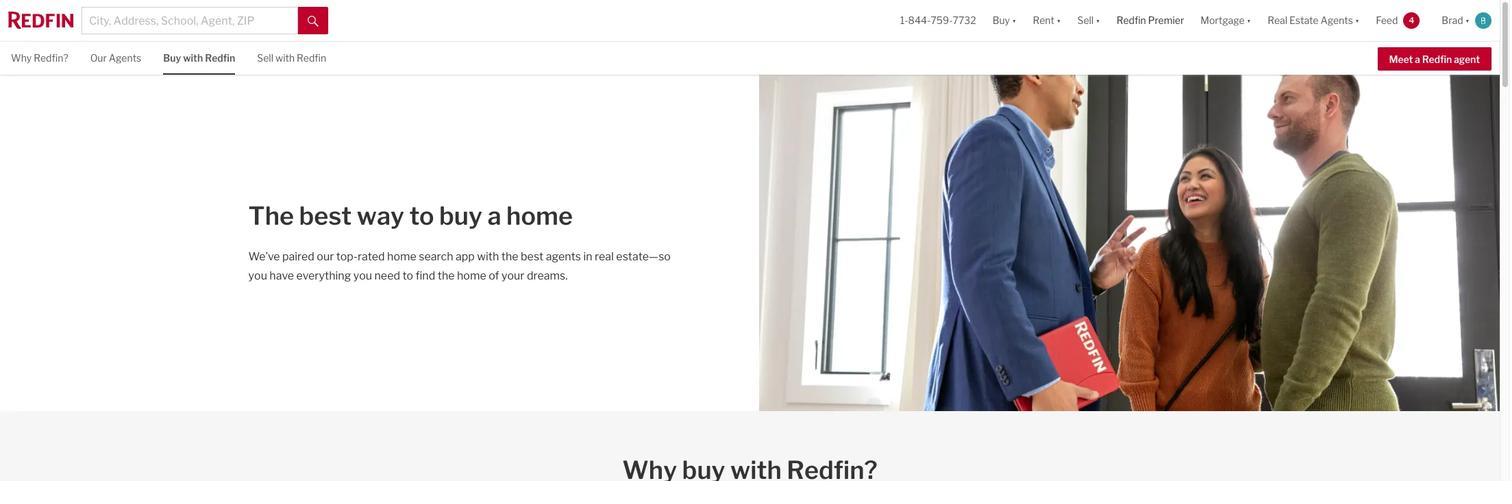 Task type: locate. For each thing, give the bounding box(es) containing it.
buy down "city, address, school, agent, zip" search box
[[163, 52, 181, 64]]

buy with redfin link
[[163, 42, 235, 73]]

2 horizontal spatial home
[[507, 201, 573, 231]]

0 horizontal spatial you
[[249, 269, 267, 282]]

1 horizontal spatial buy
[[993, 15, 1010, 26]]

0 horizontal spatial sell
[[257, 52, 273, 64]]

0 vertical spatial best
[[299, 201, 352, 231]]

1 vertical spatial home
[[387, 250, 417, 263]]

buy inside dropdown button
[[993, 15, 1010, 26]]

the right find
[[438, 269, 455, 282]]

home up agents
[[507, 201, 573, 231]]

redfin premier button
[[1109, 0, 1193, 41]]

1 horizontal spatial with
[[276, 52, 295, 64]]

buy
[[993, 15, 1010, 26], [163, 52, 181, 64]]

rent ▾ button
[[1025, 0, 1069, 41]]

with inside we've paired our top-rated home search app with the best agents in real estate—so you have everything you need to find the home of your dreams.
[[477, 250, 499, 263]]

▾ for buy ▾
[[1012, 15, 1017, 26]]

1 horizontal spatial the
[[502, 250, 519, 263]]

the up your on the bottom left of the page
[[502, 250, 519, 263]]

sell right rent ▾
[[1078, 15, 1094, 26]]

1 horizontal spatial a
[[1415, 53, 1421, 65]]

best
[[299, 201, 352, 231], [521, 250, 544, 263]]

1 horizontal spatial best
[[521, 250, 544, 263]]

find
[[416, 269, 435, 282]]

▾ for brad ▾
[[1466, 15, 1470, 26]]

sell with redfin
[[257, 52, 326, 64]]

▾ right rent ▾
[[1096, 15, 1100, 26]]

7732
[[953, 15, 976, 26]]

the
[[502, 250, 519, 263], [438, 269, 455, 282]]

1 horizontal spatial agents
[[1321, 15, 1354, 26]]

the
[[249, 201, 294, 231]]

best up our
[[299, 201, 352, 231]]

sell inside dropdown button
[[1078, 15, 1094, 26]]

sell right buy with redfin
[[257, 52, 273, 64]]

meet
[[1390, 53, 1413, 65]]

agent
[[1454, 53, 1480, 65]]

an agent with customers inside of a home image
[[759, 75, 1500, 411]]

our
[[90, 52, 107, 64]]

0 vertical spatial buy
[[993, 15, 1010, 26]]

a inside "meet a redfin agent" button
[[1415, 53, 1421, 65]]

redfin left agent
[[1423, 53, 1452, 65]]

redfin?
[[34, 52, 68, 64]]

sell
[[1078, 15, 1094, 26], [257, 52, 273, 64]]

a right meet
[[1415, 53, 1421, 65]]

0 horizontal spatial buy
[[163, 52, 181, 64]]

best up dreams.
[[521, 250, 544, 263]]

a
[[1415, 53, 1421, 65], [488, 201, 501, 231]]

▾
[[1012, 15, 1017, 26], [1057, 15, 1061, 26], [1096, 15, 1100, 26], [1247, 15, 1252, 26], [1356, 15, 1360, 26], [1466, 15, 1470, 26]]

1 vertical spatial the
[[438, 269, 455, 282]]

redfin down the submit search image
[[297, 52, 326, 64]]

your
[[502, 269, 525, 282]]

0 horizontal spatial best
[[299, 201, 352, 231]]

redfin for buy with redfin
[[205, 52, 235, 64]]

844-
[[909, 15, 931, 26]]

our agents link
[[90, 42, 141, 73]]

home
[[507, 201, 573, 231], [387, 250, 417, 263], [457, 269, 486, 282]]

real estate agents ▾ button
[[1260, 0, 1368, 41]]

redfin left the "premier"
[[1117, 15, 1146, 26]]

to left buy
[[410, 201, 434, 231]]

▾ left rent
[[1012, 15, 1017, 26]]

you
[[249, 269, 267, 282], [353, 269, 372, 282]]

dreams.
[[527, 269, 568, 282]]

▾ right the brad
[[1466, 15, 1470, 26]]

buy ▾
[[993, 15, 1017, 26]]

feed
[[1376, 15, 1398, 26]]

with
[[183, 52, 203, 64], [276, 52, 295, 64], [477, 250, 499, 263]]

1 horizontal spatial home
[[457, 269, 486, 282]]

app
[[456, 250, 475, 263]]

1 vertical spatial buy
[[163, 52, 181, 64]]

0 vertical spatial to
[[410, 201, 434, 231]]

▾ left feed
[[1356, 15, 1360, 26]]

agents
[[546, 250, 581, 263]]

redfin inside button
[[1423, 53, 1452, 65]]

estate—so
[[616, 250, 671, 263]]

redfin down "city, address, school, agent, zip" search box
[[205, 52, 235, 64]]

rent
[[1033, 15, 1055, 26]]

buy right 7732
[[993, 15, 1010, 26]]

1 ▾ from the left
[[1012, 15, 1017, 26]]

paired
[[282, 250, 315, 263]]

mortgage ▾
[[1201, 15, 1252, 26]]

real estate agents ▾
[[1268, 15, 1360, 26]]

1 vertical spatial best
[[521, 250, 544, 263]]

to
[[410, 201, 434, 231], [403, 269, 413, 282]]

real estate agents ▾ link
[[1268, 0, 1360, 41]]

▾ right mortgage
[[1247, 15, 1252, 26]]

with for sell
[[276, 52, 295, 64]]

1 vertical spatial to
[[403, 269, 413, 282]]

agents
[[1321, 15, 1354, 26], [109, 52, 141, 64]]

1 horizontal spatial sell
[[1078, 15, 1094, 26]]

0 vertical spatial agents
[[1321, 15, 1354, 26]]

1-844-759-7732 link
[[900, 15, 976, 26]]

6 ▾ from the left
[[1466, 15, 1470, 26]]

2 horizontal spatial with
[[477, 250, 499, 263]]

0 horizontal spatial with
[[183, 52, 203, 64]]

why redfin?
[[11, 52, 68, 64]]

▾ right rent
[[1057, 15, 1061, 26]]

1 vertical spatial agents
[[109, 52, 141, 64]]

home down app
[[457, 269, 486, 282]]

0 vertical spatial sell
[[1078, 15, 1094, 26]]

submit search image
[[308, 16, 319, 27]]

redfin
[[1117, 15, 1146, 26], [205, 52, 235, 64], [297, 52, 326, 64], [1423, 53, 1452, 65]]

759-
[[931, 15, 953, 26]]

1 vertical spatial sell
[[257, 52, 273, 64]]

agents right 'estate'
[[1321, 15, 1354, 26]]

agents right our
[[109, 52, 141, 64]]

rated
[[358, 250, 385, 263]]

you down we've
[[249, 269, 267, 282]]

a right buy
[[488, 201, 501, 231]]

home up need
[[387, 250, 417, 263]]

to left find
[[403, 269, 413, 282]]

buy ▾ button
[[993, 0, 1017, 41]]

0 vertical spatial a
[[1415, 53, 1421, 65]]

2 ▾ from the left
[[1057, 15, 1061, 26]]

you down the rated
[[353, 269, 372, 282]]

4 ▾ from the left
[[1247, 15, 1252, 26]]

our agents
[[90, 52, 141, 64]]

5 ▾ from the left
[[1356, 15, 1360, 26]]

sell for sell with redfin
[[257, 52, 273, 64]]

1 horizontal spatial you
[[353, 269, 372, 282]]

1 vertical spatial a
[[488, 201, 501, 231]]

why redfin? link
[[11, 42, 68, 73]]

3 ▾ from the left
[[1096, 15, 1100, 26]]

1-
[[900, 15, 909, 26]]



Task type: vqa. For each thing, say whether or not it's contained in the screenshot.
property taxes
no



Task type: describe. For each thing, give the bounding box(es) containing it.
with for buy
[[183, 52, 203, 64]]

sell ▾ button
[[1078, 0, 1100, 41]]

0 horizontal spatial home
[[387, 250, 417, 263]]

0 horizontal spatial a
[[488, 201, 501, 231]]

redfin premier
[[1117, 15, 1185, 26]]

sell for sell ▾
[[1078, 15, 1094, 26]]

top-
[[336, 250, 358, 263]]

everything
[[296, 269, 351, 282]]

premier
[[1149, 15, 1185, 26]]

of
[[489, 269, 499, 282]]

meet a redfin agent
[[1390, 53, 1480, 65]]

2 you from the left
[[353, 269, 372, 282]]

redfin for meet a redfin agent
[[1423, 53, 1452, 65]]

buy with redfin
[[163, 52, 235, 64]]

brad
[[1442, 15, 1464, 26]]

brad ▾
[[1442, 15, 1470, 26]]

rent ▾ button
[[1033, 0, 1061, 41]]

agents inside dropdown button
[[1321, 15, 1354, 26]]

need
[[375, 269, 400, 282]]

▾ for sell ▾
[[1096, 15, 1100, 26]]

▾ for rent ▾
[[1057, 15, 1061, 26]]

meet a redfin agent button
[[1378, 47, 1492, 70]]

0 vertical spatial home
[[507, 201, 573, 231]]

estate
[[1290, 15, 1319, 26]]

mortgage ▾ button
[[1201, 0, 1252, 41]]

search
[[419, 250, 453, 263]]

to inside we've paired our top-rated home search app with the best agents in real estate—so you have everything you need to find the home of your dreams.
[[403, 269, 413, 282]]

buy ▾ button
[[985, 0, 1025, 41]]

best inside we've paired our top-rated home search app with the best agents in real estate—so you have everything you need to find the home of your dreams.
[[521, 250, 544, 263]]

sell ▾
[[1078, 15, 1100, 26]]

rent ▾
[[1033, 15, 1061, 26]]

real
[[1268, 15, 1288, 26]]

buy for buy ▾
[[993, 15, 1010, 26]]

1 you from the left
[[249, 269, 267, 282]]

2 vertical spatial home
[[457, 269, 486, 282]]

why
[[11, 52, 32, 64]]

0 horizontal spatial agents
[[109, 52, 141, 64]]

mortgage
[[1201, 15, 1245, 26]]

▾ for mortgage ▾
[[1247, 15, 1252, 26]]

the best way to buy a home
[[249, 201, 573, 231]]

we've paired our top-rated home search app with the best agents in real estate—so you have everything you need to find the home of your dreams.
[[249, 250, 671, 282]]

redfin for sell with redfin
[[297, 52, 326, 64]]

0 horizontal spatial the
[[438, 269, 455, 282]]

0 vertical spatial the
[[502, 250, 519, 263]]

have
[[270, 269, 294, 282]]

buy for buy with redfin
[[163, 52, 181, 64]]

we've
[[249, 250, 280, 263]]

City, Address, School, Agent, ZIP search field
[[82, 7, 298, 34]]

redfin inside 'button'
[[1117, 15, 1146, 26]]

1-844-759-7732
[[900, 15, 976, 26]]

real
[[595, 250, 614, 263]]

buy
[[439, 201, 482, 231]]

sell ▾ button
[[1069, 0, 1109, 41]]

our
[[317, 250, 334, 263]]

sell with redfin link
[[257, 42, 326, 73]]

way
[[357, 201, 404, 231]]

4
[[1409, 15, 1415, 25]]

in
[[584, 250, 593, 263]]

user photo image
[[1476, 12, 1492, 29]]

mortgage ▾ button
[[1193, 0, 1260, 41]]

▾ inside dropdown button
[[1356, 15, 1360, 26]]



